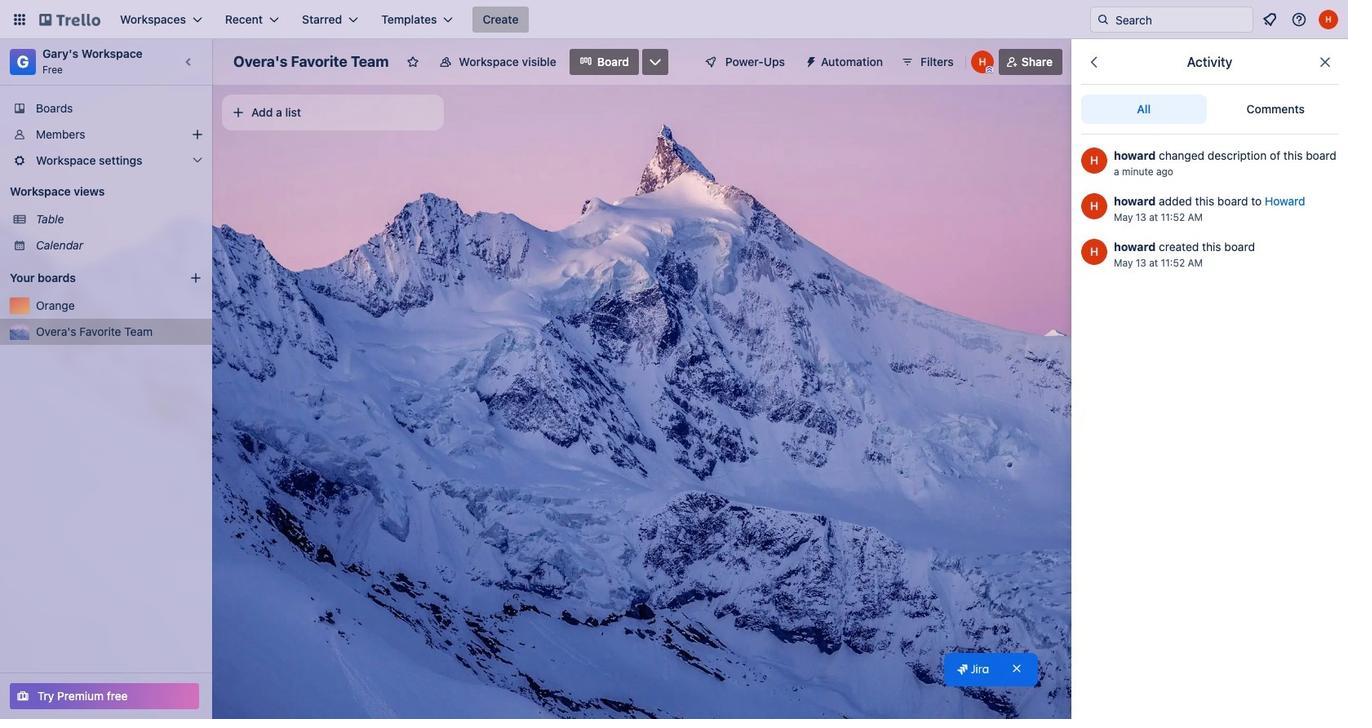 Task type: locate. For each thing, give the bounding box(es) containing it.
howard (howard38800628) image
[[971, 51, 994, 73], [1081, 239, 1107, 265]]

Search field
[[1110, 8, 1253, 31]]

primary element
[[0, 0, 1348, 39]]

0 horizontal spatial howard (howard38800628) image
[[971, 51, 994, 73]]

back to home image
[[39, 7, 100, 33]]

jira image
[[957, 663, 989, 676], [957, 663, 989, 676]]

0 vertical spatial howard (howard38800628) image
[[1319, 10, 1338, 29]]

your boards with 2 items element
[[10, 268, 165, 288]]

this member is an admin of this board. image
[[986, 66, 993, 73]]

0 notifications image
[[1260, 10, 1280, 29]]

0 vertical spatial howard (howard38800628) image
[[971, 51, 994, 73]]

close image
[[1010, 663, 1023, 676]]

1 horizontal spatial howard (howard38800628) image
[[1081, 239, 1107, 265]]

workspace navigation collapse icon image
[[178, 51, 201, 73]]

howard (howard38800628) image
[[1319, 10, 1338, 29], [1081, 148, 1107, 174], [1081, 193, 1107, 220]]

2 vertical spatial howard (howard38800628) image
[[1081, 193, 1107, 220]]

customize views image
[[647, 54, 663, 70]]



Task type: vqa. For each thing, say whether or not it's contained in the screenshot.
'Board name' text field
yes



Task type: describe. For each thing, give the bounding box(es) containing it.
Board name text field
[[225, 49, 397, 75]]

sm image
[[798, 49, 821, 72]]

add board image
[[189, 272, 202, 285]]

1 vertical spatial howard (howard38800628) image
[[1081, 148, 1107, 174]]

search image
[[1097, 13, 1110, 26]]

1 vertical spatial howard (howard38800628) image
[[1081, 239, 1107, 265]]

star or unstar board image
[[407, 55, 420, 69]]

open information menu image
[[1291, 11, 1307, 28]]



